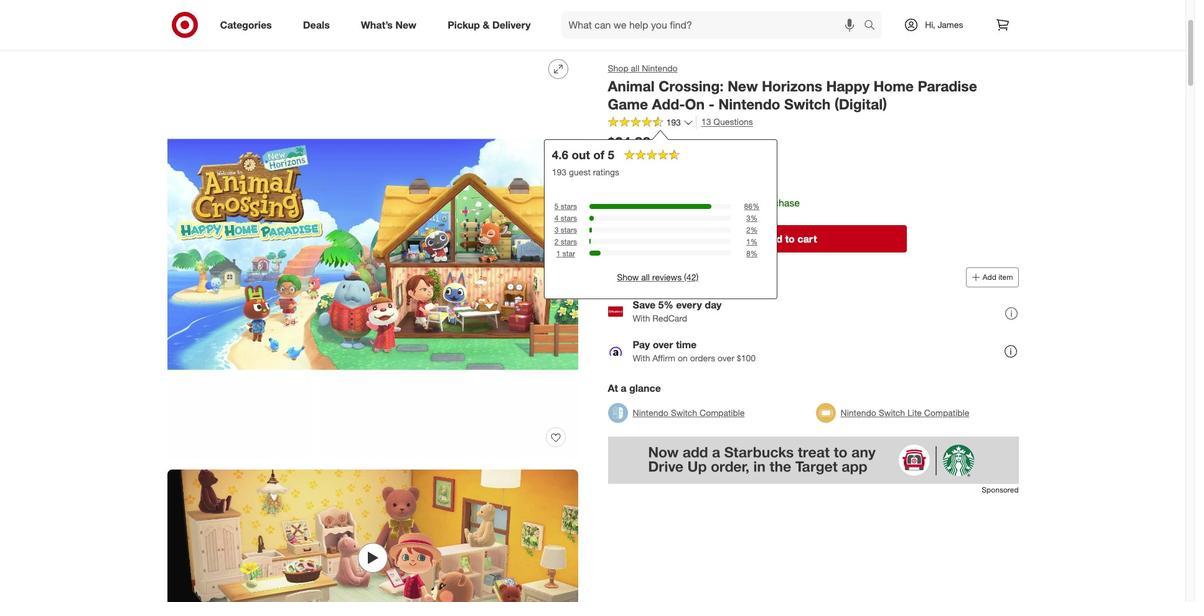 Task type: vqa. For each thing, say whether or not it's contained in the screenshot.


Task type: describe. For each thing, give the bounding box(es) containing it.
lite
[[908, 408, 922, 418]]

orders
[[690, 353, 716, 364]]

% for 86
[[753, 202, 760, 211]]

with inside pay over time with affirm on orders over $100
[[633, 353, 650, 364]]

a
[[621, 382, 627, 395]]

193 link
[[608, 116, 694, 131]]

pickup
[[448, 18, 480, 31]]

pickup & delivery link
[[437, 11, 547, 39]]

nintendo switch compatible button
[[608, 400, 745, 427]]

add item
[[983, 273, 1014, 282]]

game
[[608, 95, 648, 113]]

86 %
[[745, 202, 760, 211]]

3 %
[[747, 214, 758, 223]]

-
[[709, 95, 715, 113]]

add for add item
[[983, 273, 997, 282]]

questions
[[714, 117, 753, 127]]

nintendo switch lite compatible
[[841, 408, 970, 418]]

redcard
[[653, 313, 688, 324]]

3 for 3 %
[[747, 214, 751, 223]]

at a glance
[[608, 382, 661, 395]]

video games link
[[199, 25, 251, 36]]

1 vertical spatial advertisement region
[[608, 437, 1019, 484]]

link
[[656, 197, 671, 209]]

animal crossing: new horizons happy home paradise game add-on - nintendo switch (digital), 2 of 9, play video image
[[167, 470, 578, 603]]

13 questions link
[[696, 116, 753, 130]]

what's new link
[[350, 11, 432, 39]]

3 stars
[[555, 225, 577, 235]]

193 for 193
[[667, 117, 681, 128]]

sponsored
[[982, 486, 1019, 495]]

1 for 1 star
[[557, 249, 561, 258]]

ratings
[[593, 167, 620, 178]]

% for 1
[[751, 237, 758, 247]]

download link sent by email after purchase
[[608, 197, 800, 209]]

at
[[608, 382, 618, 395]]

193 guest ratings
[[552, 167, 620, 178]]

5 stars
[[555, 202, 577, 211]]

(42)
[[685, 272, 699, 283]]

add-
[[652, 95, 685, 113]]

stars for 5 stars
[[561, 202, 577, 211]]

193 for 193 guest ratings
[[552, 167, 567, 178]]

0 horizontal spatial over
[[653, 339, 674, 351]]

target
[[167, 25, 191, 36]]

4.6
[[552, 148, 569, 162]]

save 5% every day with redcard
[[633, 299, 722, 324]]

nintendo left lite
[[841, 408, 877, 418]]

email
[[709, 197, 733, 209]]

2 for 2 stars
[[555, 237, 559, 247]]

1 star
[[557, 249, 575, 258]]

search button
[[859, 11, 889, 41]]

hi, james
[[926, 19, 964, 30]]

4 stars
[[555, 214, 577, 223]]

crossing:
[[659, 77, 724, 95]]

8 %
[[747, 249, 758, 258]]

show
[[617, 272, 639, 283]]

by
[[696, 197, 706, 209]]

day
[[705, 299, 722, 312]]

search
[[859, 20, 889, 32]]

categories
[[220, 18, 272, 31]]

$100
[[737, 353, 756, 364]]

image gallery element
[[167, 49, 578, 603]]

affirm
[[653, 353, 676, 364]]

nintendo switch games link
[[332, 25, 427, 36]]

delivery
[[493, 18, 531, 31]]

stars for 2 stars
[[561, 237, 577, 247]]

1 games from the left
[[224, 25, 251, 36]]

2 for 2 %
[[747, 225, 751, 235]]

% for 2
[[751, 225, 758, 235]]

target link
[[167, 25, 191, 36]]

2 stars
[[555, 237, 577, 247]]

5%
[[659, 299, 674, 312]]

4.6 out of 5
[[552, 148, 615, 162]]

% for 8
[[751, 249, 758, 258]]

add for add to cart
[[764, 233, 783, 245]]

home
[[874, 77, 914, 95]]

star
[[563, 249, 575, 258]]

save
[[633, 299, 656, 312]]

stars for 3 stars
[[561, 225, 577, 235]]

1 %
[[747, 237, 758, 247]]

happy
[[827, 77, 870, 95]]

86
[[745, 202, 753, 211]]

video
[[199, 25, 221, 36]]

0 horizontal spatial new
[[396, 18, 417, 31]]

categories link
[[210, 11, 288, 39]]

pay over time with affirm on orders over $100
[[633, 339, 756, 364]]

with inside save 5% every day with redcard
[[633, 313, 650, 324]]

13 questions
[[702, 117, 753, 127]]

horizons
[[762, 77, 823, 95]]

$24.88 when purchased online
[[608, 133, 701, 165]]

reviews
[[653, 272, 682, 283]]



Task type: locate. For each thing, give the bounding box(es) containing it.
for
[[668, 271, 680, 284]]

shop
[[608, 63, 629, 73]]

8
[[747, 249, 751, 258]]

all
[[631, 63, 640, 73], [642, 272, 650, 283]]

0 horizontal spatial games
[[224, 25, 251, 36]]

1 vertical spatial 2
[[555, 237, 559, 247]]

nintendo up animal
[[642, 63, 678, 73]]

13
[[702, 117, 712, 127]]

1 horizontal spatial /
[[254, 25, 257, 36]]

over left $100
[[718, 353, 735, 364]]

%
[[753, 202, 760, 211], [751, 214, 758, 223], [751, 225, 758, 235], [751, 237, 758, 247], [751, 249, 758, 258]]

193 inside 193 link
[[667, 117, 681, 128]]

What can we help you find? suggestions appear below search field
[[562, 11, 868, 39]]

all for animal
[[631, 63, 640, 73]]

after
[[736, 197, 756, 209]]

1 horizontal spatial 2
[[747, 225, 751, 235]]

new up questions
[[728, 77, 758, 95]]

1 left star in the left of the page
[[557, 249, 561, 258]]

james
[[938, 19, 964, 30]]

add
[[764, 233, 783, 245], [983, 273, 997, 282]]

every
[[677, 299, 702, 312]]

1 vertical spatial 193
[[552, 167, 567, 178]]

2 compatible from the left
[[925, 408, 970, 418]]

5
[[608, 148, 615, 162], [555, 202, 559, 211]]

on
[[685, 95, 705, 113]]

nintendo up questions
[[719, 95, 781, 113]]

0 vertical spatial advertisement region
[[157, 0, 1029, 12]]

nintendo
[[259, 25, 295, 36], [332, 25, 368, 36], [642, 63, 678, 73], [719, 95, 781, 113], [633, 408, 669, 418], [841, 408, 877, 418]]

nintendo down glance
[[633, 408, 669, 418]]

registries
[[683, 271, 724, 284]]

all right shop
[[631, 63, 640, 73]]

pickup & delivery
[[448, 18, 531, 31]]

3 down 4
[[555, 225, 559, 235]]

1 horizontal spatial add
[[983, 273, 997, 282]]

stars up 4 stars
[[561, 202, 577, 211]]

% for 3
[[751, 214, 758, 223]]

add to cart
[[764, 233, 817, 245]]

eligible
[[633, 271, 665, 284]]

/ left the "video"
[[194, 25, 196, 36]]

1 horizontal spatial games
[[399, 25, 427, 36]]

all inside button
[[642, 272, 650, 283]]

guest
[[569, 167, 591, 178]]

compatible inside the nintendo switch lite compatible button
[[925, 408, 970, 418]]

0 horizontal spatial 2
[[555, 237, 559, 247]]

0 vertical spatial 5
[[608, 148, 615, 162]]

nintendo right deals
[[332, 25, 368, 36]]

show all reviews (42)
[[617, 272, 699, 283]]

with down pay
[[633, 353, 650, 364]]

0 horizontal spatial 193
[[552, 167, 567, 178]]

% down 1 %
[[751, 249, 758, 258]]

% up 1 %
[[751, 225, 758, 235]]

stars down the '5 stars'
[[561, 214, 577, 223]]

1 with from the top
[[633, 313, 650, 324]]

0 vertical spatial 1
[[747, 237, 751, 247]]

4
[[555, 214, 559, 223]]

email delivery
[[608, 178, 674, 190]]

add item button
[[967, 268, 1019, 288]]

all inside shop all nintendo animal crossing: new horizons happy home paradise game add-on - nintendo switch (digital)
[[631, 63, 640, 73]]

games
[[224, 25, 251, 36], [399, 25, 427, 36]]

1 stars from the top
[[561, 202, 577, 211]]

stars up star in the left of the page
[[561, 237, 577, 247]]

when
[[608, 155, 631, 165]]

add left to
[[764, 233, 783, 245]]

games right the "video"
[[224, 25, 251, 36]]

1
[[747, 237, 751, 247], [557, 249, 561, 258]]

1 / from the left
[[194, 25, 196, 36]]

0 vertical spatial all
[[631, 63, 640, 73]]

hi,
[[926, 19, 936, 30]]

stars for 4 stars
[[561, 214, 577, 223]]

0 vertical spatial over
[[653, 339, 674, 351]]

&
[[483, 18, 490, 31]]

0 vertical spatial 3
[[747, 214, 751, 223]]

2 stars from the top
[[561, 214, 577, 223]]

% up 2 %
[[751, 214, 758, 223]]

switch inside shop all nintendo animal crossing: new horizons happy home paradise game add-on - nintendo switch (digital)
[[785, 95, 831, 113]]

add to cart button
[[674, 225, 907, 253]]

of
[[594, 148, 605, 162]]

cart
[[798, 233, 817, 245]]

1 horizontal spatial 5
[[608, 148, 615, 162]]

over up 'affirm'
[[653, 339, 674, 351]]

0 horizontal spatial compatible
[[700, 408, 745, 418]]

eligible for registries
[[633, 271, 724, 284]]

compatible down orders
[[700, 408, 745, 418]]

stars up 2 stars
[[561, 225, 577, 235]]

(digital)
[[835, 95, 888, 113]]

1 horizontal spatial all
[[642, 272, 650, 283]]

1 vertical spatial all
[[642, 272, 650, 283]]

0 vertical spatial with
[[633, 313, 650, 324]]

new right the 'what's'
[[396, 18, 417, 31]]

to
[[786, 233, 795, 245]]

1 compatible from the left
[[700, 408, 745, 418]]

1 horizontal spatial compatible
[[925, 408, 970, 418]]

deals
[[303, 18, 330, 31]]

compatible right lite
[[925, 408, 970, 418]]

1 horizontal spatial over
[[718, 353, 735, 364]]

1 vertical spatial new
[[728, 77, 758, 95]]

0 horizontal spatial all
[[631, 63, 640, 73]]

on
[[678, 353, 688, 364]]

1 vertical spatial over
[[718, 353, 735, 364]]

0 horizontal spatial 5
[[555, 202, 559, 211]]

new inside shop all nintendo animal crossing: new horizons happy home paradise game add-on - nintendo switch (digital)
[[728, 77, 758, 95]]

1 vertical spatial with
[[633, 353, 650, 364]]

compatible inside nintendo switch compatible button
[[700, 408, 745, 418]]

1 vertical spatial 1
[[557, 249, 561, 258]]

2 games from the left
[[399, 25, 427, 36]]

3 for 3 stars
[[555, 225, 559, 235]]

glance
[[630, 382, 661, 395]]

nintendo left deals
[[259, 25, 295, 36]]

0 horizontal spatial 1
[[557, 249, 561, 258]]

animal
[[608, 77, 655, 95]]

5 up 4
[[555, 202, 559, 211]]

out
[[572, 148, 590, 162]]

1 vertical spatial 5
[[555, 202, 559, 211]]

online
[[677, 155, 701, 165]]

purchase
[[759, 197, 800, 209]]

193 down the add-
[[667, 117, 681, 128]]

1 vertical spatial 3
[[555, 225, 559, 235]]

animal crossing: new horizons happy home paradise game add-on - nintendo switch (digital), 1 of 9 image
[[167, 49, 578, 460]]

paradise
[[918, 77, 978, 95]]

4 stars from the top
[[561, 237, 577, 247]]

time
[[676, 339, 697, 351]]

193 down 4.6 at the left
[[552, 167, 567, 178]]

1 horizontal spatial new
[[728, 77, 758, 95]]

all right show
[[642, 272, 650, 283]]

3 / from the left
[[326, 25, 329, 36]]

2
[[747, 225, 751, 235], [555, 237, 559, 247]]

0 horizontal spatial 3
[[555, 225, 559, 235]]

3
[[747, 214, 751, 223], [555, 225, 559, 235]]

nintendo switch link
[[259, 25, 324, 36]]

what's new
[[361, 18, 417, 31]]

0 horizontal spatial /
[[194, 25, 196, 36]]

% up 8 % at the right top of page
[[751, 237, 758, 247]]

switch
[[297, 25, 324, 36], [370, 25, 396, 36], [785, 95, 831, 113], [671, 408, 698, 418], [879, 408, 906, 418]]

compatible
[[700, 408, 745, 418], [925, 408, 970, 418]]

2 down 3 stars
[[555, 237, 559, 247]]

1 for 1 %
[[747, 237, 751, 247]]

0 vertical spatial new
[[396, 18, 417, 31]]

0 vertical spatial 193
[[667, 117, 681, 128]]

with down the save
[[633, 313, 650, 324]]

1 up 8
[[747, 237, 751, 247]]

games right the 'what's'
[[399, 25, 427, 36]]

2 horizontal spatial /
[[326, 25, 329, 36]]

2 %
[[747, 225, 758, 235]]

add inside "button"
[[764, 233, 783, 245]]

purchased
[[633, 155, 675, 165]]

3 down 86
[[747, 214, 751, 223]]

1 horizontal spatial 3
[[747, 214, 751, 223]]

2 with from the top
[[633, 353, 650, 364]]

/ right video games link
[[254, 25, 257, 36]]

item
[[999, 273, 1014, 282]]

0 vertical spatial add
[[764, 233, 783, 245]]

nintendo switch compatible
[[633, 408, 745, 418]]

0 vertical spatial 2
[[747, 225, 751, 235]]

sent
[[674, 197, 693, 209]]

% up the 3 %
[[753, 202, 760, 211]]

deals link
[[293, 11, 346, 39]]

0 horizontal spatial add
[[764, 233, 783, 245]]

pay
[[633, 339, 650, 351]]

5 right of
[[608, 148, 615, 162]]

2 / from the left
[[254, 25, 257, 36]]

2 down the 3 %
[[747, 225, 751, 235]]

$24.88
[[608, 133, 651, 151]]

1 horizontal spatial 193
[[667, 117, 681, 128]]

all for (42)
[[642, 272, 650, 283]]

1 vertical spatial add
[[983, 273, 997, 282]]

download
[[608, 197, 653, 209]]

add left item
[[983, 273, 997, 282]]

delivery
[[637, 178, 674, 190]]

1 horizontal spatial 1
[[747, 237, 751, 247]]

advertisement region
[[157, 0, 1029, 12], [608, 437, 1019, 484]]

add inside button
[[983, 273, 997, 282]]

3 stars from the top
[[561, 225, 577, 235]]

/ right nintendo switch link
[[326, 25, 329, 36]]



